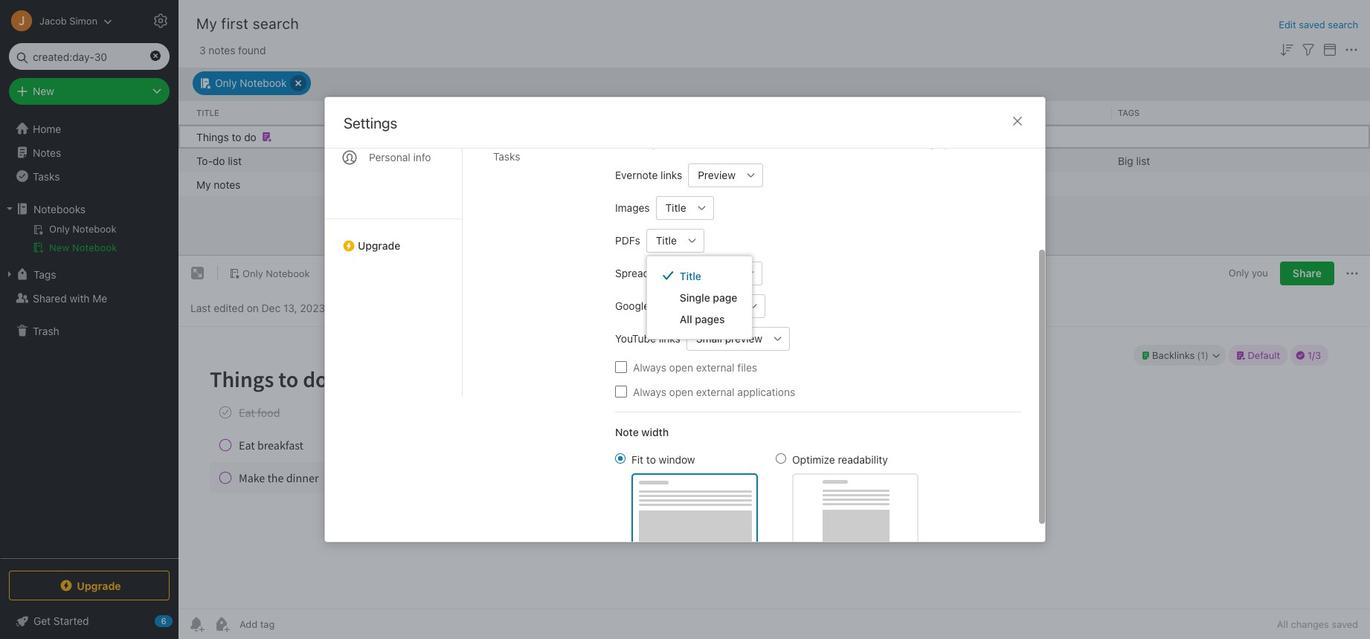 Task type: describe. For each thing, give the bounding box(es) containing it.
your
[[652, 138, 672, 150]]

0 vertical spatial tags
[[1118, 107, 1140, 117]]

title button for images
[[656, 196, 690, 220]]

3 notes found
[[199, 44, 266, 56]]

window
[[659, 454, 695, 466]]

shared with me
[[33, 292, 107, 305]]

open for always open external files
[[669, 361, 694, 374]]

info
[[413, 151, 431, 164]]

title button for pdfs
[[646, 229, 681, 253]]

always for always open external applications
[[633, 386, 667, 398]]

tasks tab
[[481, 144, 592, 169]]

always for always open external files
[[633, 361, 667, 374]]

13,
[[283, 302, 297, 314]]

edit
[[1279, 19, 1297, 31]]

pdfs
[[615, 234, 640, 247]]

for
[[737, 138, 749, 150]]

ago down new on the top right of page
[[757, 154, 775, 167]]

upgrade button inside tab list
[[325, 219, 462, 258]]

expand note image
[[189, 265, 207, 283]]

all changes saved
[[1277, 619, 1359, 631]]

2023
[[300, 302, 325, 314]]

1 vertical spatial only notebook
[[862, 154, 933, 167]]

changes
[[1291, 619, 1330, 631]]

Optimize readability radio
[[776, 454, 786, 464]]

all for all pages
[[680, 313, 692, 326]]

0 vertical spatial only notebook button
[[193, 71, 311, 95]]

personal
[[369, 151, 411, 164]]

edit saved search button
[[1279, 18, 1359, 32]]

page
[[713, 291, 738, 304]]

1 vertical spatial upgrade button
[[9, 571, 170, 601]]

attachments.
[[816, 138, 875, 150]]

all pages link
[[647, 308, 752, 330]]

notebook down found
[[240, 77, 287, 89]]

32 min ago
[[722, 154, 775, 167]]

drive
[[652, 300, 677, 313]]

single
[[680, 291, 710, 304]]

note
[[615, 426, 639, 439]]

small preview button
[[687, 327, 766, 351]]

big list
[[1118, 154, 1151, 167]]

files
[[738, 361, 757, 374]]

what
[[877, 138, 902, 150]]

expand tags image
[[4, 269, 16, 281]]

notebook inside row group
[[886, 154, 933, 167]]

big
[[1118, 154, 1134, 167]]

add tag image
[[213, 616, 231, 634]]

you
[[1252, 267, 1269, 279]]

my notes
[[196, 178, 241, 190]]

preview
[[698, 169, 736, 182]]

only inside row group
[[862, 154, 884, 167]]

me
[[92, 292, 107, 305]]

title link
[[647, 265, 752, 287]]

edit saved search
[[1279, 19, 1359, 31]]

new notebook
[[49, 242, 117, 254]]

found
[[238, 44, 266, 56]]

to-
[[196, 154, 213, 167]]

3
[[199, 44, 206, 56]]

things to do
[[196, 130, 257, 143]]

optimize
[[792, 454, 835, 466]]

note width
[[615, 426, 669, 439]]

last edited on dec 13, 2023
[[190, 302, 325, 314]]

notebooks link
[[0, 197, 178, 221]]

notebook inside the note window element
[[266, 268, 310, 279]]

shared
[[33, 292, 67, 305]]

spreadsheets
[[615, 267, 682, 280]]

tags inside button
[[33, 268, 56, 281]]

0 vertical spatial upgrade
[[358, 240, 401, 252]]

google drive links
[[615, 300, 702, 313]]

home link
[[0, 117, 179, 141]]

pages
[[695, 313, 725, 326]]

google
[[615, 300, 650, 313]]

new button
[[9, 78, 170, 105]]

1 horizontal spatial settings
[[344, 115, 398, 132]]

my for my first search
[[196, 15, 217, 32]]

and
[[796, 138, 813, 150]]

youtube
[[615, 333, 656, 345]]

7 for 34 min ago
[[582, 178, 588, 190]]

last
[[190, 302, 211, 314]]

all pages
[[680, 313, 725, 326]]

Choose default view option for YouTube links field
[[687, 327, 790, 351]]

saved inside button
[[1299, 19, 1326, 31]]

links down drive
[[659, 333, 681, 345]]

views
[[709, 138, 734, 150]]

what are my options?
[[877, 138, 979, 150]]

7 for 32 min ago
[[582, 154, 588, 167]]

1 vertical spatial only notebook button
[[224, 263, 315, 284]]

applications
[[738, 386, 796, 398]]

single page link
[[647, 287, 752, 308]]

my
[[922, 138, 936, 150]]

shared with me link
[[0, 286, 178, 310]]

preview button
[[688, 163, 740, 187]]

tasks inside button
[[33, 170, 60, 183]]

7 min ago for 32 min ago
[[582, 154, 629, 167]]

settings inside tooltip
[[188, 14, 226, 26]]

note window element
[[179, 256, 1371, 640]]

search for edit saved search
[[1328, 19, 1359, 31]]

settings image
[[152, 12, 170, 30]]

notebook inside button
[[72, 242, 117, 254]]

saved inside the note window element
[[1332, 619, 1359, 631]]

my for my notes
[[196, 178, 211, 190]]

youtube links
[[615, 333, 681, 345]]

dec
[[262, 302, 281, 314]]

to for things
[[232, 130, 241, 143]]

notes
[[33, 146, 61, 159]]

0 horizontal spatial do
[[213, 154, 225, 167]]

notes for 3
[[209, 44, 235, 56]]

title inside field
[[656, 234, 677, 247]]

ago down choose
[[611, 154, 629, 167]]

add a reminder image
[[188, 616, 205, 634]]

to-do list
[[196, 154, 242, 167]]

my first search
[[196, 15, 299, 32]]

edited
[[214, 302, 244, 314]]

34 min ago
[[722, 178, 776, 190]]

with
[[70, 292, 90, 305]]

all for all changes saved
[[1277, 619, 1289, 631]]



Task type: vqa. For each thing, say whether or not it's contained in the screenshot.


Task type: locate. For each thing, give the bounding box(es) containing it.
evernote
[[615, 169, 658, 182]]

title button right pdfs
[[646, 229, 681, 253]]

1 horizontal spatial saved
[[1332, 619, 1359, 631]]

notes down to-do list
[[214, 178, 241, 190]]

tree containing home
[[0, 117, 179, 558]]

0 horizontal spatial to
[[232, 130, 241, 143]]

1 7 min ago from the top
[[582, 154, 629, 167]]

1 vertical spatial new
[[49, 242, 69, 254]]

small preview
[[696, 333, 763, 345]]

1 vertical spatial open
[[669, 386, 694, 398]]

new for new notebook
[[49, 242, 69, 254]]

external up always open external applications
[[696, 361, 735, 374]]

1 vertical spatial external
[[696, 386, 735, 398]]

settings
[[188, 14, 226, 26], [344, 115, 398, 132]]

column header
[[862, 107, 1106, 119]]

2 7 min ago from the top
[[582, 178, 629, 190]]

always open external applications
[[633, 386, 796, 398]]

0 vertical spatial tasks
[[493, 150, 520, 163]]

Choose default view option for Spreadsheets field
[[687, 262, 762, 285]]

2 vertical spatial only notebook
[[243, 268, 310, 279]]

0 vertical spatial 7
[[582, 154, 588, 167]]

0 horizontal spatial search
[[253, 15, 299, 32]]

search
[[253, 15, 299, 32], [1328, 19, 1359, 31]]

1 vertical spatial 7 min ago
[[582, 178, 629, 190]]

1 horizontal spatial tags
[[1118, 107, 1140, 117]]

to for fit
[[647, 454, 656, 466]]

search right edit
[[1328, 19, 1359, 31]]

only left you on the right top of the page
[[1229, 267, 1250, 279]]

my down to-
[[196, 178, 211, 190]]

0 horizontal spatial tasks
[[33, 170, 60, 183]]

0 vertical spatial all
[[680, 313, 692, 326]]

on
[[247, 302, 259, 314]]

things to do button
[[179, 125, 1371, 148]]

images
[[615, 202, 650, 214]]

links up all pages
[[680, 300, 702, 313]]

1 vertical spatial tasks
[[33, 170, 60, 183]]

7 min ago for 34 min ago
[[582, 178, 629, 190]]

always open external files
[[633, 361, 757, 374]]

title inside 'link'
[[680, 270, 702, 282]]

default
[[675, 138, 706, 150]]

notebook down are
[[886, 154, 933, 167]]

fit
[[632, 454, 644, 466]]

0 horizontal spatial all
[[680, 313, 692, 326]]

saved right edit
[[1299, 19, 1326, 31]]

Note Editor text field
[[179, 327, 1371, 609]]

to right things
[[232, 130, 241, 143]]

new inside popup button
[[33, 85, 54, 97]]

min
[[590, 154, 608, 167], [737, 154, 755, 167], [590, 178, 608, 190], [738, 178, 755, 190]]

1 vertical spatial 7
[[582, 178, 588, 190]]

tasks button
[[0, 164, 178, 188]]

only notebook button down found
[[193, 71, 311, 95]]

0 vertical spatial only notebook
[[215, 77, 287, 89]]

new for new
[[33, 85, 54, 97]]

my up 3
[[196, 15, 217, 32]]

search up found
[[253, 15, 299, 32]]

Choose default view option for PDFs field
[[646, 229, 705, 253]]

Choose default view option for Evernote links field
[[688, 163, 763, 187]]

ago down 32 min ago
[[758, 178, 776, 190]]

title button up title field
[[656, 196, 690, 220]]

0 vertical spatial my
[[196, 15, 217, 32]]

notes link
[[0, 141, 178, 164]]

trash link
[[0, 319, 178, 343]]

new notebook group
[[0, 221, 178, 263]]

tags
[[1118, 107, 1140, 117], [33, 268, 56, 281]]

1 row group from the top
[[179, 101, 1371, 125]]

1 vertical spatial tags
[[33, 268, 56, 281]]

saved
[[1299, 19, 1326, 31], [1332, 619, 1359, 631]]

list right big
[[1137, 154, 1151, 167]]

only notebook button up dec
[[224, 263, 315, 284]]

1 vertical spatial upgrade
[[77, 580, 121, 593]]

34
[[722, 178, 735, 190]]

1 vertical spatial always
[[633, 386, 667, 398]]

only down what
[[862, 154, 884, 167]]

do up my notes
[[213, 154, 225, 167]]

settings tooltip
[[165, 6, 238, 35]]

tab list containing personal info
[[325, 3, 463, 397]]

external for files
[[696, 361, 735, 374]]

new down notebooks
[[49, 242, 69, 254]]

external down always open external files
[[696, 386, 735, 398]]

always right always open external applications checkbox
[[633, 386, 667, 398]]

fit to window
[[632, 454, 695, 466]]

2 open from the top
[[669, 386, 694, 398]]

open up always open external applications
[[669, 361, 694, 374]]

2 row group from the top
[[179, 125, 1371, 196]]

to
[[232, 130, 241, 143], [647, 454, 656, 466]]

all left changes
[[1277, 619, 1289, 631]]

personal info
[[369, 151, 431, 164]]

evernote links
[[615, 169, 682, 182]]

all inside the note window element
[[1277, 619, 1289, 631]]

tags button
[[0, 263, 178, 286]]

0 vertical spatial saved
[[1299, 19, 1326, 31]]

only up on on the left
[[243, 268, 263, 279]]

0 vertical spatial new
[[33, 85, 54, 97]]

my inside row group
[[196, 178, 211, 190]]

1 horizontal spatial upgrade button
[[325, 219, 462, 258]]

0 vertical spatial 7 min ago
[[582, 154, 629, 167]]

to right fit on the left bottom of the page
[[647, 454, 656, 466]]

tags up big
[[1118, 107, 1140, 117]]

my
[[196, 15, 217, 32], [196, 178, 211, 190]]

0 vertical spatial do
[[244, 130, 257, 143]]

1 vertical spatial to
[[647, 454, 656, 466]]

1 horizontal spatial all
[[1277, 619, 1289, 631]]

settings up 3
[[188, 14, 226, 26]]

Fit to window radio
[[615, 454, 626, 464]]

readability
[[838, 454, 888, 466]]

links down 'your'
[[661, 169, 682, 182]]

only notebook
[[215, 77, 287, 89], [862, 154, 933, 167], [243, 268, 310, 279]]

Search text field
[[19, 43, 159, 70]]

1 vertical spatial title button
[[646, 229, 681, 253]]

are
[[905, 138, 920, 150]]

tags up shared
[[33, 268, 56, 281]]

search for my first search
[[253, 15, 299, 32]]

options?
[[939, 138, 979, 150]]

tree
[[0, 117, 179, 558]]

title up title field
[[666, 202, 687, 214]]

choose your default views for new links and attachments.
[[615, 138, 875, 150]]

only notebook up dec
[[243, 268, 310, 279]]

all
[[680, 313, 692, 326], [1277, 619, 1289, 631]]

1 vertical spatial do
[[213, 154, 225, 167]]

notes right 3
[[209, 44, 235, 56]]

1 list from the left
[[228, 154, 242, 167]]

1 7 from the top
[[582, 154, 588, 167]]

option group
[[615, 452, 919, 547]]

ago up images
[[611, 178, 629, 190]]

7 min ago down choose
[[582, 154, 629, 167]]

0 horizontal spatial tags
[[33, 268, 56, 281]]

option group containing fit to window
[[615, 452, 919, 547]]

search inside button
[[1328, 19, 1359, 31]]

1 external from the top
[[696, 361, 735, 374]]

only you
[[1229, 267, 1269, 279]]

0 vertical spatial settings
[[188, 14, 226, 26]]

new notebook button
[[0, 239, 178, 257]]

do inside things to do button
[[244, 130, 257, 143]]

0 vertical spatial upgrade button
[[325, 219, 462, 258]]

2 list from the left
[[1137, 154, 1151, 167]]

new
[[33, 85, 54, 97], [49, 242, 69, 254]]

do right things
[[244, 130, 257, 143]]

external
[[696, 361, 735, 374], [696, 386, 735, 398]]

Always open external applications checkbox
[[615, 386, 627, 398]]

0 vertical spatial title button
[[656, 196, 690, 220]]

0 vertical spatial external
[[696, 361, 735, 374]]

saved right changes
[[1332, 619, 1359, 631]]

share
[[1293, 267, 1322, 280]]

row group containing things to do
[[179, 125, 1371, 196]]

0 horizontal spatial upgrade button
[[9, 571, 170, 601]]

column header inside row group
[[862, 107, 1106, 119]]

links
[[773, 138, 793, 150], [661, 169, 682, 182], [680, 300, 702, 313], [659, 333, 681, 345]]

2 external from the top
[[696, 386, 735, 398]]

only down 3 notes found
[[215, 77, 237, 89]]

1 my from the top
[[196, 15, 217, 32]]

width
[[642, 426, 669, 439]]

notebook up 13,
[[266, 268, 310, 279]]

preview
[[725, 333, 763, 345]]

only notebook down found
[[215, 77, 287, 89]]

1 vertical spatial settings
[[344, 115, 398, 132]]

only notebook inside the note window element
[[243, 268, 310, 279]]

0 horizontal spatial saved
[[1299, 19, 1326, 31]]

tasks
[[493, 150, 520, 163], [33, 170, 60, 183]]

notes for my
[[214, 178, 241, 190]]

0 horizontal spatial upgrade
[[77, 580, 121, 593]]

optimize readability
[[792, 454, 888, 466]]

2 always from the top
[[633, 386, 667, 398]]

open down always open external files
[[669, 386, 694, 398]]

title inside choose default view option for images field
[[666, 202, 687, 214]]

external for applications
[[696, 386, 735, 398]]

small
[[696, 333, 722, 345]]

choose
[[615, 138, 650, 150]]

1 always from the top
[[633, 361, 667, 374]]

7 min ago
[[582, 154, 629, 167], [582, 178, 629, 190]]

single page
[[680, 291, 738, 304]]

links left and
[[773, 138, 793, 150]]

0 vertical spatial to
[[232, 130, 241, 143]]

new inside button
[[49, 242, 69, 254]]

only
[[215, 77, 237, 89], [862, 154, 884, 167], [1229, 267, 1250, 279], [243, 268, 263, 279]]

0 horizontal spatial list
[[228, 154, 242, 167]]

2 7 from the top
[[582, 178, 588, 190]]

1 horizontal spatial search
[[1328, 19, 1359, 31]]

open for always open external applications
[[669, 386, 694, 398]]

first
[[221, 15, 249, 32]]

row group
[[179, 101, 1371, 125], [179, 125, 1371, 196]]

1 horizontal spatial list
[[1137, 154, 1151, 167]]

1 open from the top
[[669, 361, 694, 374]]

Choose default view option for Images field
[[656, 196, 714, 220]]

title up spreadsheets
[[656, 234, 677, 247]]

new
[[752, 138, 770, 150]]

0 vertical spatial notes
[[209, 44, 235, 56]]

close image
[[1009, 112, 1027, 130]]

home
[[33, 122, 61, 135]]

1 vertical spatial notes
[[214, 178, 241, 190]]

row group containing title
[[179, 101, 1371, 125]]

1 vertical spatial all
[[1277, 619, 1289, 631]]

to inside button
[[232, 130, 241, 143]]

title up things
[[196, 107, 219, 117]]

1 horizontal spatial to
[[647, 454, 656, 466]]

None search field
[[19, 43, 159, 70]]

1 vertical spatial my
[[196, 178, 211, 190]]

0 vertical spatial open
[[669, 361, 694, 374]]

title up single
[[680, 270, 702, 282]]

list down things to do
[[228, 154, 242, 167]]

0 horizontal spatial settings
[[188, 14, 226, 26]]

tab list
[[325, 3, 463, 397]]

1 horizontal spatial upgrade
[[358, 240, 401, 252]]

0 vertical spatial always
[[633, 361, 667, 374]]

7 min ago up images
[[582, 178, 629, 190]]

1 horizontal spatial do
[[244, 130, 257, 143]]

Always open external files checkbox
[[615, 362, 627, 374]]

all down single
[[680, 313, 692, 326]]

all inside dropdown list menu
[[680, 313, 692, 326]]

tasks inside tab
[[493, 150, 520, 163]]

notebooks
[[33, 203, 86, 215]]

new up "home"
[[33, 85, 54, 97]]

only notebook button
[[193, 71, 311, 95], [224, 263, 315, 284]]

2 my from the top
[[196, 178, 211, 190]]

only notebook down what
[[862, 154, 933, 167]]

always right 'always open external files' checkbox
[[633, 361, 667, 374]]

Choose default view option for Google Drive links field
[[708, 294, 766, 318]]

notebook up tags button on the top left of the page
[[72, 242, 117, 254]]

dropdown list menu
[[647, 265, 752, 330]]

expand notebooks image
[[4, 203, 16, 215]]

list
[[228, 154, 242, 167], [1137, 154, 1151, 167]]

1 vertical spatial saved
[[1332, 619, 1359, 631]]

do
[[244, 130, 257, 143], [213, 154, 225, 167]]

settings up personal
[[344, 115, 398, 132]]

32
[[722, 154, 734, 167]]

7
[[582, 154, 588, 167], [582, 178, 588, 190]]

share button
[[1280, 262, 1335, 286]]

1 horizontal spatial tasks
[[493, 150, 520, 163]]

things
[[196, 130, 229, 143]]



